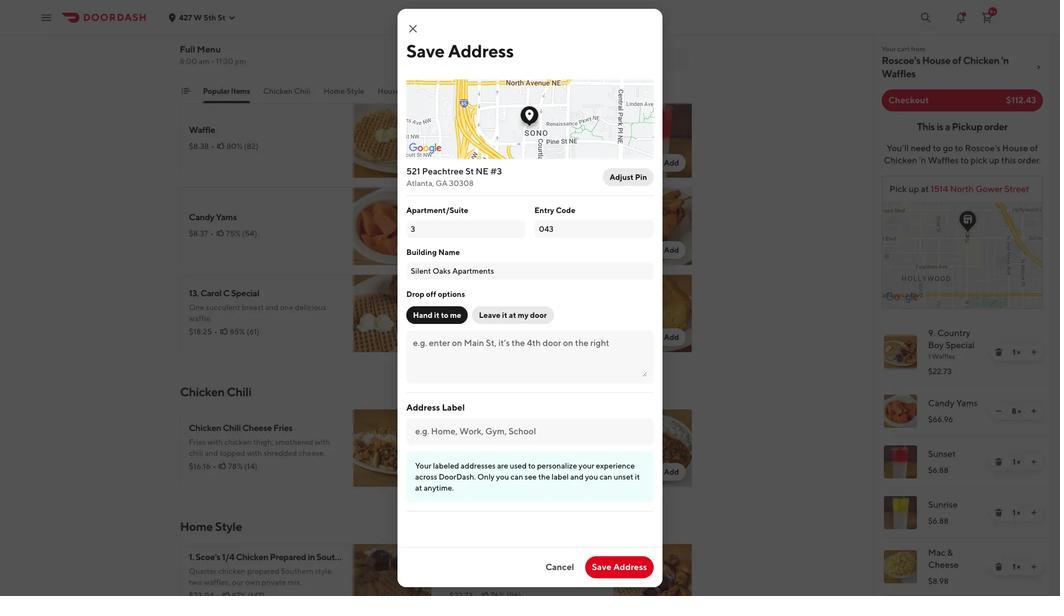 Task type: locate. For each thing, give the bounding box(es) containing it.
waffle
[[189, 125, 215, 135]]

apartment/suite
[[406, 206, 468, 215]]

your left cart
[[882, 45, 896, 53]]

1 horizontal spatial 9. country boy special image
[[614, 544, 693, 596]]

80%
[[227, 142, 243, 151]]

scoe's
[[196, 552, 220, 563]]

powered by google image for rightmost map region
[[886, 292, 918, 303]]

1 remove item from cart image from the top
[[995, 348, 1003, 357]]

#3
[[490, 166, 502, 177]]

× for candy yams
[[1018, 407, 1021, 416]]

•
[[476, 55, 479, 64], [215, 60, 218, 69], [211, 142, 214, 151], [472, 147, 475, 156], [210, 229, 214, 238], [473, 229, 476, 238], [472, 316, 475, 325], [214, 328, 218, 336], [472, 457, 475, 466], [213, 462, 216, 471]]

special for 13. carol c special one succulent breast and one delicious waffle.
[[231, 288, 259, 299]]

cheese for &
[[928, 560, 959, 571]]

Entry Code text field
[[539, 224, 649, 235]]

0 vertical spatial address
[[448, 40, 514, 61]]

hand
[[413, 311, 433, 320]]

1 horizontal spatial country
[[938, 328, 971, 339]]

condiments
[[547, 87, 591, 96]]

1 horizontal spatial house
[[922, 55, 951, 66]]

2 vertical spatial a
[[508, 567, 512, 576]]

waffles inside 'three wings and a choice of two waffles or potato salad or french fries'
[[562, 567, 587, 576]]

0 vertical spatial mac & cheese image
[[614, 0, 693, 4]]

special
[[248, 21, 276, 31], [231, 288, 259, 299], [946, 340, 975, 351]]

1 horizontal spatial roscoe's
[[965, 143, 1001, 154]]

at left 1514
[[921, 184, 929, 194]]

waffles for roscoe's
[[882, 68, 916, 80]]

remove item from cart image left add one to cart icon
[[995, 509, 1003, 517]]

up right pick
[[909, 184, 919, 194]]

0 horizontal spatial fries
[[269, 47, 284, 56]]

candy up $66.96
[[928, 398, 955, 409]]

only
[[478, 473, 495, 482]]

1 can from the left
[[511, 473, 523, 482]]

add for corn bread
[[664, 333, 679, 342]]

2 1. scoe's 1/4 chicken prepared in southern style image from the top
[[353, 544, 432, 596]]

beverages button
[[477, 86, 514, 103]]

three inside 'three wings and a choice of two waffles or potato salad or french fries'
[[450, 567, 470, 576]]

at for 1514
[[921, 184, 929, 194]]

fries up 'chili'
[[189, 438, 206, 447]]

75% (54)
[[226, 229, 257, 238]]

0 vertical spatial sunset
[[450, 119, 477, 130]]

5th
[[204, 13, 216, 22]]

• for $8.38 •
[[211, 142, 214, 151]]

address
[[448, 40, 514, 61], [406, 403, 440, 413], [614, 562, 647, 573]]

0 horizontal spatial save
[[406, 40, 445, 61]]

sunset image
[[614, 100, 693, 178], [884, 446, 917, 479]]

Item Search search field
[[534, 52, 684, 64]]

and
[[232, 36, 246, 45], [489, 134, 502, 143], [265, 303, 279, 312], [205, 449, 218, 458], [570, 473, 584, 482], [493, 567, 506, 576]]

1 vertical spatial southern
[[281, 567, 314, 576]]

at down the across
[[415, 484, 422, 493]]

save address dialog
[[375, 0, 663, 588]]

of inside 'three wings and a choice of two waffles or potato salad or french fries'
[[538, 567, 546, 576]]

add for sunset
[[664, 159, 679, 167]]

4 add one to cart image from the top
[[1030, 563, 1039, 572]]

special inside 9. country boy special 1 waffles
[[946, 340, 975, 351]]

(54) right 83%
[[505, 229, 520, 238]]

1 (54) from the left
[[242, 229, 257, 238]]

open menu image
[[40, 11, 53, 24]]

french left the cancel "button"
[[503, 578, 528, 587]]

wings inside 'three wings and a choice of two waffles or potato salad or french fries'
[[471, 567, 492, 576]]

0 horizontal spatial one
[[189, 303, 204, 312]]

0 vertical spatial southern
[[317, 552, 353, 563]]

special inside 9. country boy special three wings and a choice of two waffles or potato salad or french fries
[[248, 21, 276, 31]]

close save address image
[[406, 22, 420, 35]]

• right -
[[215, 60, 218, 69]]

your for your cart from
[[882, 45, 896, 53]]

30308
[[449, 179, 474, 188]]

waffles inside 9. country boy special 1 waffles
[[932, 352, 955, 361]]

0 horizontal spatial save address
[[406, 40, 514, 61]]

1 horizontal spatial yams
[[957, 398, 978, 409]]

chili left home style "button"
[[294, 87, 311, 96]]

1 vertical spatial one
[[189, 303, 204, 312]]

code
[[556, 206, 576, 215]]

0 vertical spatial home
[[324, 87, 345, 96]]

to left go
[[933, 143, 941, 154]]

over
[[450, 443, 467, 452]]

roscoe's down cart
[[882, 55, 921, 66]]

style right in
[[354, 552, 374, 563]]

bowl of chicken chili over white rice or beans over white rice or beans.
[[450, 429, 631, 452]]

choice
[[253, 36, 276, 45], [493, 41, 516, 50], [514, 567, 537, 576]]

2 vertical spatial address
[[614, 562, 647, 573]]

0 vertical spatial 1. scoe's 1/4 chicken prepared in southern style image
[[353, 0, 432, 4]]

1 horizontal spatial your
[[882, 45, 896, 53]]

add button for 13. carol c special
[[397, 329, 425, 346]]

remove item from cart image right 9. country boy special 1 waffles
[[995, 348, 1003, 357]]

1 horizontal spatial (54)
[[505, 229, 520, 238]]

0 horizontal spatial 9.
[[189, 21, 196, 31]]

boy inside 9. country boy special three wings and a choice of two waffles or potato salad or french fries
[[231, 21, 246, 31]]

1 1 × from the top
[[1013, 348, 1021, 357]]

1 vertical spatial candy yams
[[928, 398, 978, 409]]

1 vertical spatial yams
[[957, 398, 978, 409]]

white
[[469, 443, 488, 452]]

waffles
[[301, 36, 326, 45], [562, 567, 587, 576]]

punch.
[[520, 134, 544, 143]]

0 vertical spatial candy
[[189, 212, 214, 223]]

79% (101)
[[492, 55, 525, 64]]

• right $16.16
[[213, 462, 216, 471]]

$5.39 •
[[450, 316, 475, 325]]

1 horizontal spatial fries
[[529, 578, 544, 587]]

chili inside 'button'
[[294, 87, 311, 96]]

1 for sunrise
[[1013, 509, 1016, 517]]

• for $6.88 •
[[472, 147, 475, 156]]

over
[[534, 429, 551, 439]]

$112.43
[[1006, 95, 1037, 105]]

1 horizontal spatial 'n
[[1001, 55, 1009, 66]]

2 vertical spatial special
[[946, 340, 975, 351]]

waffles inside roscoe's house of chicken 'n waffles
[[882, 68, 916, 80]]

0 vertical spatial country
[[198, 21, 230, 31]]

2 remove item from cart image from the top
[[995, 509, 1003, 517]]

style inside "button"
[[347, 87, 365, 96]]

country inside 9. country boy special three wings and a choice of two waffles or potato salad or french fries
[[198, 21, 230, 31]]

of inside 9. country boy special three wings and a choice of two waffles or potato salad or french fries
[[278, 36, 285, 45]]

(61)
[[247, 328, 260, 336]]

remove item from cart image
[[995, 348, 1003, 357], [995, 509, 1003, 517]]

1 remove item from cart image from the top
[[995, 458, 1003, 467]]

yams left remove one from cart image
[[957, 398, 978, 409]]

one inside 13. carol c special one succulent breast and one delicious waffle.
[[189, 303, 204, 312]]

a right is
[[945, 121, 950, 133]]

add for 9. country boy special
[[403, 71, 419, 80]]

yams up "75%"
[[216, 212, 237, 223]]

2 remove item from cart image from the top
[[995, 563, 1003, 572]]

mac & cheese image
[[614, 0, 693, 4], [884, 551, 917, 584]]

home style
[[324, 87, 365, 96], [180, 520, 242, 534]]

0 horizontal spatial your
[[415, 462, 432, 471]]

cheese for chili
[[242, 423, 272, 434]]

you down your
[[585, 473, 598, 482]]

addresses
[[461, 462, 496, 471]]

add button for corn bread
[[657, 329, 686, 346]]

southern up style,
[[317, 552, 353, 563]]

• for $16.16 •
[[213, 462, 216, 471]]

$6.88 up "sunrise"
[[928, 466, 949, 475]]

candy yams image inside list
[[884, 395, 917, 428]]

three wings and a choice of two waffles or potato salad or french fries
[[450, 567, 596, 587]]

house left combos
[[378, 87, 401, 96]]

powered by google image
[[409, 143, 442, 154], [886, 292, 918, 303]]

1 you from the left
[[496, 473, 509, 482]]

chicken up topped
[[224, 438, 252, 447]]

0 vertical spatial cheese
[[242, 423, 272, 434]]

0 horizontal spatial waffles
[[301, 36, 326, 45]]

can
[[511, 473, 523, 482], [600, 473, 612, 482]]

0 horizontal spatial up
[[909, 184, 919, 194]]

1 vertical spatial chicken
[[218, 567, 246, 576]]

0 horizontal spatial powered by google image
[[409, 143, 442, 154]]

0 horizontal spatial three
[[189, 36, 209, 45]]

choice left the cancel "button"
[[514, 567, 537, 576]]

Apartment/Suite text field
[[411, 224, 521, 235]]

0 vertical spatial your
[[882, 45, 896, 53]]

0 vertical spatial fries
[[269, 47, 284, 56]]

1 vertical spatial at
[[509, 311, 516, 320]]

0 horizontal spatial 'n
[[919, 155, 926, 166]]

0 vertical spatial 9.
[[189, 21, 196, 31]]

choice inside 'three wings and a choice of two waffles or potato salad or french fries'
[[514, 567, 537, 576]]

add button for waffle
[[397, 154, 425, 172]]

and inside the 'sunset lemonade and fruit punch.'
[[489, 134, 502, 143]]

a up (96)
[[247, 36, 251, 45]]

• for $22.70 •
[[476, 55, 479, 64]]

to left me
[[441, 311, 449, 320]]

quarter
[[189, 567, 217, 576]]

can down used
[[511, 473, 523, 482]]

choice up (96)
[[253, 36, 276, 45]]

0 horizontal spatial cheese
[[242, 423, 272, 434]]

1 horizontal spatial potato
[[450, 578, 473, 587]]

1 for 9. country boy special
[[1013, 348, 1016, 357]]

1 add one to cart image from the top
[[1030, 348, 1039, 357]]

'n down need
[[919, 155, 926, 166]]

2 (54) from the left
[[505, 229, 520, 238]]

80% (82)
[[227, 142, 258, 151]]

your
[[579, 462, 594, 471]]

candy yams up $8.37 • in the left top of the page
[[189, 212, 237, 223]]

• right $22.70
[[476, 55, 479, 64]]

your for your labeled addresses are used to personalize your experience across doordash. only you can see the label and you can unset it at anytime.
[[415, 462, 432, 471]]

0 vertical spatial $6.88
[[450, 147, 470, 156]]

one up apartment/suite text field
[[450, 212, 467, 223]]

9.
[[189, 21, 196, 31], [928, 328, 936, 339]]

3 add one to cart image from the top
[[1030, 458, 1039, 467]]

chili up topped
[[223, 423, 241, 434]]

1. scoe's 1/4 chicken prepared in southern style image
[[353, 0, 432, 4], [353, 544, 432, 596]]

to inside hand it to me button
[[441, 311, 449, 320]]

at left the my
[[509, 311, 516, 320]]

-
[[211, 57, 215, 66]]

0 horizontal spatial sunset image
[[614, 100, 693, 178]]

waffles inside you'll need to go to roscoe's house of chicken 'n waffles to pick up this order.
[[928, 155, 959, 166]]

sunset inside list
[[928, 449, 956, 459]]

style inside 1. scoe's 1/4 chicken prepared in southern style quarter chicken prepared southern style, two waffles, our own private mix.
[[354, 552, 374, 563]]

fries
[[269, 47, 284, 56], [529, 578, 544, 587]]

chili
[[189, 449, 203, 458]]

add button for 9. country boy special
[[397, 67, 425, 84]]

fries up smothered
[[274, 423, 293, 434]]

address inside button
[[614, 562, 647, 573]]

door
[[530, 311, 547, 320]]

sunset inside the 'sunset lemonade and fruit punch.'
[[450, 119, 477, 130]]

2 can from the left
[[600, 473, 612, 482]]

country inside 9. country boy special 1 waffles
[[938, 328, 971, 339]]

boy
[[231, 21, 246, 31], [928, 340, 944, 351]]

southern
[[317, 552, 353, 563], [281, 567, 314, 576]]

13. carol c special image
[[353, 274, 432, 353]]

$22.73
[[189, 60, 212, 69], [928, 367, 952, 376]]

• down lemonade
[[472, 147, 475, 156]]

candy yams up $66.96
[[928, 398, 978, 409]]

1 vertical spatial remove item from cart image
[[995, 563, 1003, 572]]

waffle.
[[189, 314, 212, 323]]

st inside 521 peachtree st ne #3 atlanta, ga 30308
[[466, 166, 474, 177]]

bowl
[[450, 429, 469, 439]]

1 horizontal spatial save
[[592, 562, 612, 573]]

one up waffle.
[[189, 303, 204, 312]]

1 vertical spatial cheese
[[928, 560, 959, 571]]

2 add one to cart image from the top
[[1030, 407, 1039, 416]]

0 vertical spatial three
[[189, 36, 209, 45]]

0 vertical spatial yams
[[216, 212, 237, 223]]

$22.73 inside list
[[928, 367, 952, 376]]

1 vertical spatial sunset
[[928, 449, 956, 459]]

remove item from cart image
[[995, 458, 1003, 467], [995, 563, 1003, 572]]

house inside button
[[378, 87, 401, 96]]

0 horizontal spatial wings
[[211, 36, 231, 45]]

save
[[406, 40, 445, 61], [592, 562, 612, 573]]

save down close save address icon
[[406, 40, 445, 61]]

bowl of chicken chili over white rice or beans image
[[614, 409, 693, 488]]

notification bell image
[[954, 11, 968, 24]]

style left 'house combos'
[[347, 87, 365, 96]]

map region
[[375, 0, 658, 244], [823, 167, 1060, 308]]

79%
[[492, 55, 506, 64]]

chili up the beans.
[[514, 429, 532, 439]]

candy yams image
[[353, 187, 432, 266], [884, 395, 917, 428]]

at
[[921, 184, 929, 194], [509, 311, 516, 320], [415, 484, 422, 493]]

a inside 'three wings and a choice of two waffles or potato salad or french fries'
[[508, 567, 512, 576]]

1 vertical spatial fries
[[189, 438, 206, 447]]

entry
[[535, 206, 554, 215]]

4 1 × from the top
[[1013, 563, 1021, 572]]

1
[[1013, 348, 1016, 357], [928, 352, 931, 361], [1013, 458, 1016, 467], [1013, 509, 1016, 517], [1013, 563, 1016, 572]]

2 horizontal spatial it
[[635, 473, 640, 482]]

see
[[525, 473, 537, 482]]

address label
[[406, 403, 465, 413]]

house inside you'll need to go to roscoe's house of chicken 'n waffles to pick up this order.
[[1003, 143, 1028, 154]]

save right cancel
[[592, 562, 612, 573]]

home inside "button"
[[324, 87, 345, 96]]

1 vertical spatial up
[[909, 184, 919, 194]]

• for $22.73 •
[[215, 60, 218, 69]]

0 horizontal spatial southern
[[281, 567, 314, 576]]

your up the across
[[415, 462, 432, 471]]

roscoe's up pick
[[965, 143, 1001, 154]]

0 horizontal spatial chicken chili
[[180, 385, 252, 399]]

0 vertical spatial remove item from cart image
[[995, 348, 1003, 357]]

1 horizontal spatial can
[[600, 473, 612, 482]]

1 ×
[[1013, 348, 1021, 357], [1013, 458, 1021, 467], [1013, 509, 1021, 517], [1013, 563, 1021, 572]]

• for $8.37 •
[[210, 229, 214, 238]]

2 horizontal spatial address
[[614, 562, 647, 573]]

chicken chili button
[[264, 86, 311, 103]]

add for bowl of chicken chili over white rice or beans
[[664, 468, 679, 477]]

0 horizontal spatial boy
[[231, 21, 246, 31]]

remove item from cart image for sunset
[[995, 458, 1003, 467]]

chicken inside chicken chili cheese fries fries with chicken thigh, smothered with chili and topped with shredded cheese.
[[224, 438, 252, 447]]

(54) right "75%"
[[242, 229, 257, 238]]

1 vertical spatial fries
[[529, 578, 544, 587]]

(54) for yams
[[242, 229, 257, 238]]

candy up $8.37 • in the left top of the page
[[189, 212, 214, 223]]

sunset down $66.96
[[928, 449, 956, 459]]

(15)
[[504, 457, 517, 466]]

9. inside 9. country boy special three wings and a choice of two waffles or potato salad or french fries
[[189, 21, 196, 31]]

1 horizontal spatial cheese
[[928, 560, 959, 571]]

1 vertical spatial save address
[[592, 562, 647, 573]]

cheese down mac
[[928, 560, 959, 571]]

sunset up lemonade
[[450, 119, 477, 130]]

chicken up our
[[218, 567, 246, 576]]

add one to cart image for sunset
[[1030, 458, 1039, 467]]

0 vertical spatial powered by google image
[[409, 143, 442, 154]]

1 vertical spatial home
[[180, 520, 213, 534]]

9. country boy special image
[[353, 13, 432, 91], [884, 336, 917, 369], [614, 544, 693, 596]]

1 horizontal spatial sunset
[[928, 449, 956, 459]]

white
[[552, 429, 577, 439]]

save inside button
[[592, 562, 612, 573]]

experience
[[596, 462, 635, 471]]

my
[[518, 311, 529, 320]]

1 horizontal spatial st
[[466, 166, 474, 177]]

×
[[1017, 348, 1021, 357], [1018, 407, 1021, 416], [1017, 458, 1021, 467], [1017, 509, 1021, 517], [1017, 563, 1021, 572]]

at inside button
[[509, 311, 516, 320]]

chicken
[[963, 55, 1000, 66], [264, 87, 293, 96], [884, 155, 918, 166], [180, 385, 225, 399], [189, 423, 221, 434], [480, 429, 513, 439], [236, 552, 268, 563]]

1 vertical spatial candy
[[928, 398, 955, 409]]

add one to cart image
[[1030, 509, 1039, 517]]

list
[[873, 318, 1052, 596]]

up left this
[[989, 155, 1000, 166]]

to left pick
[[961, 155, 969, 166]]

remove item from cart image for 9. country boy special
[[995, 348, 1003, 357]]

southern up mix.
[[281, 567, 314, 576]]

76% (96)
[[230, 60, 261, 69]]

beans
[[607, 429, 631, 439]]

powered by google image inside save address dialog
[[409, 143, 442, 154]]

waffles for 9.
[[932, 352, 955, 361]]

0 vertical spatial at
[[921, 184, 929, 194]]

85% (61)
[[230, 328, 260, 336]]

special inside 13. carol c special one succulent breast and one delicious waffle.
[[231, 288, 259, 299]]

home up 1.
[[180, 520, 213, 534]]

comes
[[450, 41, 474, 50]]

you down are
[[496, 473, 509, 482]]

chicken chili cheese fries fries with chicken thigh, smothered with chili and topped with shredded cheese.
[[189, 423, 330, 458]]

• right $5.09
[[473, 229, 476, 238]]

with right comes
[[476, 41, 491, 50]]

0 horizontal spatial candy yams image
[[353, 187, 432, 266]]

waffles inside 9. country boy special three wings and a choice of two waffles or potato salad or french fries
[[301, 36, 326, 45]]

chicken chili
[[264, 87, 311, 96], [180, 385, 252, 399]]

french inside 'three wings and a choice of two waffles or potato salad or french fries'
[[503, 578, 528, 587]]

french up (96)
[[242, 47, 267, 56]]

go
[[943, 143, 953, 154]]

across
[[415, 473, 437, 482]]

78% (14)
[[228, 462, 257, 471]]

cheese inside chicken chili cheese fries fries with chicken thigh, smothered with chili and topped with shredded cheese.
[[242, 423, 272, 434]]

0 horizontal spatial country
[[198, 21, 230, 31]]

0 horizontal spatial at
[[415, 484, 422, 493]]

to up see
[[528, 462, 536, 471]]

0 vertical spatial one
[[450, 212, 467, 223]]

pickup
[[952, 121, 983, 133]]

it for to
[[434, 311, 440, 320]]

• right $8.37 at top
[[210, 229, 214, 238]]

popular
[[203, 87, 230, 96]]

name
[[438, 248, 460, 257]]

'n inside you'll need to go to roscoe's house of chicken 'n waffles to pick up this order.
[[919, 155, 926, 166]]

cheese
[[242, 423, 272, 434], [928, 560, 959, 571]]

0 horizontal spatial salad
[[214, 47, 232, 56]]

house up this
[[1003, 143, 1028, 154]]

• right $8.38
[[211, 142, 214, 151]]

sunset for sunset
[[928, 449, 956, 459]]

'n up $112.43
[[1001, 55, 1009, 66]]

order
[[984, 121, 1008, 133]]

$8.37
[[189, 229, 208, 238]]

add one to cart image
[[1030, 348, 1039, 357], [1030, 407, 1039, 416], [1030, 458, 1039, 467], [1030, 563, 1039, 572]]

home right chicken chili 'button' on the top of page
[[324, 87, 345, 96]]

topped
[[220, 449, 245, 458]]

1 horizontal spatial home
[[324, 87, 345, 96]]

yams inside list
[[957, 398, 978, 409]]

fries inside 'three wings and a choice of two waffles or potato salad or french fries'
[[529, 578, 544, 587]]

style,
[[315, 567, 334, 576]]

with up topped
[[207, 438, 223, 447]]

1 horizontal spatial french
[[503, 578, 528, 587]]

lemonade
[[450, 134, 487, 143]]

• right $18.25
[[214, 328, 218, 336]]

house down from
[[922, 55, 951, 66]]

add for chicken chili cheese fries
[[403, 468, 419, 477]]

0 vertical spatial chicken chili
[[264, 87, 311, 96]]

style up 1/4
[[215, 520, 242, 534]]

0 horizontal spatial house
[[378, 87, 401, 96]]

3 1 × from the top
[[1013, 509, 1021, 517]]

can down "experience"
[[600, 473, 612, 482]]

2 vertical spatial at
[[415, 484, 422, 493]]

boy inside 9. country boy special 1 waffles
[[928, 340, 944, 351]]

1 horizontal spatial address
[[448, 40, 514, 61]]

1 horizontal spatial fries
[[274, 423, 293, 434]]

9. inside 9. country boy special 1 waffles
[[928, 328, 936, 339]]

1 horizontal spatial candy
[[928, 398, 955, 409]]

chicken inside 1. scoe's 1/4 chicken prepared in southern style quarter chicken prepared southern style, two waffles, our own private mix.
[[218, 567, 246, 576]]

st left ne
[[466, 166, 474, 177]]

wings inside 9. country boy special three wings and a choice of two waffles or potato salad or french fries
[[211, 36, 231, 45]]

three inside 9. country boy special three wings and a choice of two waffles or potato salad or french fries
[[189, 36, 209, 45]]

0 horizontal spatial you
[[496, 473, 509, 482]]

and inside 9. country boy special three wings and a choice of two waffles or potato salad or french fries
[[232, 36, 246, 45]]

1 horizontal spatial $22.73
[[928, 367, 952, 376]]

your inside your labeled addresses are used to personalize your experience across doordash. only you can see the label and you can unset it at anytime.
[[415, 462, 432, 471]]

• right $5.39
[[472, 316, 475, 325]]

chicken inside 'button'
[[264, 87, 293, 96]]

chili inside chicken chili cheese fries fries with chicken thigh, smothered with chili and topped with shredded cheese.
[[223, 423, 241, 434]]

0 vertical spatial french
[[242, 47, 267, 56]]

of
[[278, 36, 285, 45], [518, 41, 525, 50], [953, 55, 962, 66], [1030, 143, 1038, 154], [471, 429, 479, 439], [538, 567, 546, 576]]

$6.88 down "sunrise"
[[928, 517, 949, 526]]

yams
[[216, 212, 237, 223], [957, 398, 978, 409]]

1 vertical spatial 9.
[[928, 328, 936, 339]]

0 horizontal spatial 9. country boy special image
[[353, 13, 432, 91]]

1 horizontal spatial candy yams image
[[884, 395, 917, 428]]

2 1 × from the top
[[1013, 458, 1021, 467]]

list containing 9. country boy special
[[873, 318, 1052, 596]]

$6.88 down lemonade
[[450, 147, 470, 156]]

options
[[438, 290, 465, 299]]

one
[[450, 212, 467, 223], [189, 303, 204, 312]]

with up cheese.
[[315, 438, 330, 447]]

• right $9.28
[[472, 457, 475, 466]]

0 vertical spatial 'n
[[1001, 55, 1009, 66]]

• for $5.39 •
[[472, 316, 475, 325]]

st right "5th"
[[218, 13, 226, 22]]

cheese up thigh,
[[242, 423, 272, 434]]

a left the cancel "button"
[[508, 567, 512, 576]]

pm
[[235, 57, 247, 66]]

0 vertical spatial $22.73
[[189, 60, 212, 69]]

0 vertical spatial candy yams image
[[353, 187, 432, 266]]

Building Name text field
[[411, 266, 649, 277]]

save address inside save address button
[[592, 562, 647, 573]]

of inside you'll need to go to roscoe's house of chicken 'n waffles to pick up this order.
[[1030, 143, 1038, 154]]

2 vertical spatial two
[[189, 578, 202, 587]]



Task type: vqa. For each thing, say whether or not it's contained in the screenshot.
Daisy $​0 delivery fee
no



Task type: describe. For each thing, give the bounding box(es) containing it.
add one to cart image for 9. country boy special
[[1030, 348, 1039, 357]]

chili up chicken chili cheese fries fries with chicken thigh, smothered with chili and topped with shredded cheese.
[[227, 385, 252, 399]]

0 horizontal spatial st
[[218, 13, 226, 22]]

82% (51)
[[488, 316, 517, 325]]

1 × for sunset
[[1013, 458, 1021, 467]]

12 items, open order cart image
[[981, 11, 994, 24]]

$6.88 for sunrise
[[928, 517, 949, 526]]

of inside roscoe's house of chicken 'n waffles
[[953, 55, 962, 66]]

and inside 13. carol c special one succulent breast and one delicious waffle.
[[265, 303, 279, 312]]

extra condiments button
[[527, 86, 591, 103]]

$18.25 •
[[189, 328, 218, 336]]

0 vertical spatial candy yams
[[189, 212, 237, 223]]

9. for 9. country boy special 1 waffles
[[928, 328, 936, 339]]

'n inside roscoe's house of chicken 'n waffles
[[1001, 55, 1009, 66]]

house combos button
[[378, 86, 432, 103]]

atlanta,
[[406, 179, 434, 188]]

$22.70
[[450, 55, 474, 64]]

rice
[[490, 443, 503, 452]]

unset
[[614, 473, 634, 482]]

&
[[948, 548, 953, 558]]

roscoe's inside you'll need to go to roscoe's house of chicken 'n waffles to pick up this order.
[[965, 143, 1001, 154]]

items
[[231, 87, 250, 96]]

map region inside save address dialog
[[375, 0, 658, 244]]

1 × for 9. country boy special
[[1013, 348, 1021, 357]]

two inside 9. country boy special three wings and a choice of two waffles or potato salad or french fries
[[286, 36, 300, 45]]

c
[[223, 288, 230, 299]]

× for 9. country boy special
[[1017, 348, 1021, 357]]

it inside your labeled addresses are used to personalize your experience across doordash. only you can see the label and you can unset it at anytime.
[[635, 473, 640, 482]]

• for $5.09 •
[[473, 229, 476, 238]]

adjust
[[610, 173, 634, 182]]

1 vertical spatial a
[[945, 121, 950, 133]]

1 inside 9. country boy special 1 waffles
[[928, 352, 931, 361]]

corn bread image
[[614, 274, 693, 353]]

salad inside 'three wings and a choice of two waffles or potato salad or french fries'
[[474, 578, 493, 587]]

1 for mac & cheese
[[1013, 563, 1016, 572]]

potato inside 'three wings and a choice of two waffles or potato salad or french fries'
[[450, 578, 473, 587]]

corn bread
[[450, 299, 494, 310]]

11:30
[[216, 57, 234, 66]]

0 horizontal spatial mac & cheese image
[[614, 0, 693, 4]]

gower
[[976, 184, 1003, 194]]

boy for 9. country boy special three wings and a choice of two waffles or potato salad or french fries
[[231, 21, 246, 31]]

w
[[194, 13, 202, 22]]

1 vertical spatial style
[[215, 520, 242, 534]]

1 × for mac & cheese
[[1013, 563, 1021, 572]]

checkout
[[889, 95, 929, 105]]

add button for sunset
[[657, 154, 686, 172]]

sunset for sunset lemonade and fruit punch.
[[450, 119, 477, 130]]

1. scoe's 1/4 chicken prepared in southern style quarter chicken prepared southern style, two waffles, our own private mix.
[[189, 552, 374, 587]]

potato inside 9. country boy special three wings and a choice of two waffles or potato salad or french fries
[[189, 47, 212, 56]]

candy yams inside list
[[928, 398, 978, 409]]

one
[[280, 303, 293, 312]]

roscoe's house of chicken 'n waffles link
[[882, 54, 1043, 81]]

our
[[232, 578, 244, 587]]

chicken.
[[526, 41, 555, 50]]

1 horizontal spatial map region
[[823, 167, 1060, 308]]

add one to cart image for mac & cheese
[[1030, 563, 1039, 572]]

$22.73 for $22.73
[[928, 367, 952, 376]]

1 × for sunrise
[[1013, 509, 1021, 517]]

13.
[[189, 288, 199, 299]]

french inside 9. country boy special three wings and a choice of two waffles or potato salad or french fries
[[242, 47, 267, 56]]

521 peachtree st ne #3 atlanta, ga 30308
[[406, 166, 502, 188]]

north
[[950, 184, 974, 194]]

• for $18.25 •
[[214, 328, 218, 336]]

9. for 9. country boy special three wings and a choice of two waffles or potato salad or french fries
[[189, 21, 196, 31]]

it for at
[[502, 311, 507, 320]]

leave it at my door
[[479, 311, 547, 320]]

special for 9. country boy special three wings and a choice of two waffles or potato salad or french fries
[[248, 21, 276, 31]]

your cart from
[[882, 45, 926, 53]]

roscoe's inside roscoe's house of chicken 'n waffles
[[882, 55, 921, 66]]

Address Label text field
[[415, 426, 645, 438]]

candy yams image for 75% (54)
[[353, 187, 432, 266]]

chicken inside the bowl of chicken chili over white rice or beans over white rice or beans.
[[480, 429, 513, 439]]

1 vertical spatial home style
[[180, 520, 242, 534]]

$8.38
[[189, 142, 209, 151]]

beans.
[[513, 443, 536, 452]]

chicken inside you'll need to go to roscoe's house of chicken 'n waffles to pick up this order.
[[884, 155, 918, 166]]

1 vertical spatial sunset image
[[884, 446, 917, 479]]

$22.73 •
[[189, 60, 218, 69]]

chicken chili cheese fries image
[[353, 409, 432, 488]]

add one to cart image for candy yams
[[1030, 407, 1039, 416]]

9+ button
[[976, 6, 999, 28]]

bread
[[471, 299, 494, 310]]

fruit
[[503, 134, 518, 143]]

1 for sunset
[[1013, 458, 1016, 467]]

78%
[[228, 462, 243, 471]]

delicious
[[295, 303, 326, 312]]

waffle image
[[353, 100, 432, 178]]

country for 9. country boy special 1 waffles
[[938, 328, 971, 339]]

mix.
[[288, 578, 302, 587]]

doordash.
[[439, 473, 476, 482]]

sunrise image
[[884, 496, 917, 530]]

2 you from the left
[[585, 473, 598, 482]]

$6.88 •
[[450, 147, 475, 156]]

the
[[538, 473, 550, 482]]

remove item from cart image for sunrise
[[995, 509, 1003, 517]]

choice up 79% (101)
[[493, 41, 516, 50]]

add button for one wing
[[657, 241, 686, 259]]

add button for chicken chili cheese fries
[[397, 463, 425, 481]]

70%
[[488, 147, 503, 156]]

× for sunset
[[1017, 458, 1021, 467]]

special for 9. country boy special 1 waffles
[[946, 340, 975, 351]]

(54) for wing
[[505, 229, 520, 238]]

corn
[[450, 299, 469, 310]]

$9.28
[[450, 457, 470, 466]]

remove one from cart image
[[995, 407, 1003, 416]]

to inside your labeled addresses are used to personalize your experience across doordash. only you can see the label and you can unset it at anytime.
[[528, 462, 536, 471]]

thigh,
[[253, 438, 274, 447]]

1 horizontal spatial home style
[[324, 87, 365, 96]]

fries inside 9. country boy special three wings and a choice of two waffles or potato salad or french fries
[[269, 47, 284, 56]]

chili inside the bowl of chicken chili over white rice or beans over white rice or beans.
[[514, 429, 532, 439]]

$22.73 for $22.73 •
[[189, 60, 212, 69]]

(101)
[[508, 55, 525, 64]]

comes with choice of chicken.
[[450, 41, 555, 50]]

prepared
[[270, 552, 306, 563]]

to right go
[[955, 143, 964, 154]]

hand it to me
[[413, 311, 461, 320]]

0 horizontal spatial home
[[180, 520, 213, 534]]

$16.16 •
[[189, 462, 216, 471]]

adjust pin button
[[603, 168, 654, 186]]

powered by google image for map region inside save address dialog
[[409, 143, 442, 154]]

this
[[1002, 155, 1016, 166]]

this is a pickup order
[[917, 121, 1008, 133]]

menu
[[197, 44, 221, 55]]

at inside your labeled addresses are used to personalize your experience across doordash. only you can see the label and you can unset it at anytime.
[[415, 484, 422, 493]]

0 horizontal spatial yams
[[216, 212, 237, 223]]

private
[[262, 578, 286, 587]]

one wing
[[450, 212, 490, 223]]

at for my
[[509, 311, 516, 320]]

0 vertical spatial 9. country boy special image
[[353, 13, 432, 91]]

0 vertical spatial save
[[406, 40, 445, 61]]

two inside 1. scoe's 1/4 chicken prepared in southern style quarter chicken prepared southern style, two waffles, our own private mix.
[[189, 578, 202, 587]]

1 horizontal spatial southern
[[317, 552, 353, 563]]

e.g. enter on Main St, it's the 4th door on the right text field
[[413, 337, 647, 377]]

off
[[426, 290, 436, 299]]

house inside roscoe's house of chicken 'n waffles
[[922, 55, 951, 66]]

drop off options
[[406, 290, 465, 299]]

0 vertical spatial sunset image
[[614, 100, 693, 178]]

this
[[917, 121, 935, 133]]

and inside 'three wings and a choice of two waffles or potato salad or french fries'
[[493, 567, 506, 576]]

cancel
[[546, 562, 574, 573]]

• for $9.28 •
[[472, 457, 475, 466]]

remove item from cart image for mac & cheese
[[995, 563, 1003, 572]]

add button for candy yams
[[397, 241, 425, 259]]

pin
[[635, 173, 647, 182]]

add for one wing
[[664, 246, 679, 255]]

8 ×
[[1012, 407, 1021, 416]]

and inside chicken chili cheese fries fries with chicken thigh, smothered with chili and topped with shredded cheese.
[[205, 449, 218, 458]]

is
[[937, 121, 944, 133]]

chicken inside chicken chili cheese fries fries with chicken thigh, smothered with chili and topped with shredded cheese.
[[189, 423, 221, 434]]

candy inside list
[[928, 398, 955, 409]]

drop
[[406, 290, 425, 299]]

1.
[[189, 552, 194, 563]]

a inside 9. country boy special three wings and a choice of two waffles or potato salad or french fries
[[247, 36, 251, 45]]

add for 13. carol c special
[[403, 333, 419, 342]]

× for sunrise
[[1017, 509, 1021, 517]]

save address button
[[585, 557, 654, 579]]

0 horizontal spatial candy
[[189, 212, 214, 223]]

boy for 9. country boy special 1 waffles
[[928, 340, 944, 351]]

anytime.
[[424, 484, 454, 493]]

and inside your labeled addresses are used to personalize your experience across doordash. only you can see the label and you can unset it at anytime.
[[570, 473, 584, 482]]

add button for bowl of chicken chili over white rice or beans
[[657, 463, 686, 481]]

$6.88 for sunset
[[928, 466, 949, 475]]

in
[[308, 552, 315, 563]]

1514 north gower street link
[[929, 184, 1030, 194]]

with up the (14)
[[247, 449, 262, 458]]

salad inside 9. country boy special three wings and a choice of two waffles or potato salad or french fries
[[214, 47, 232, 56]]

two inside 'three wings and a choice of two waffles or potato salad or french fries'
[[547, 567, 560, 576]]

76%
[[230, 60, 244, 69]]

choice inside 9. country boy special three wings and a choice of two waffles or potato salad or french fries
[[253, 36, 276, 45]]

1 horizontal spatial mac & cheese image
[[884, 551, 917, 584]]

you'll need to go to roscoe's house of chicken 'n waffles to pick up this order.
[[884, 143, 1041, 166]]

$8.37 •
[[189, 229, 214, 238]]

$18.25
[[189, 328, 212, 336]]

9+
[[990, 8, 996, 15]]

2 vertical spatial 9. country boy special image
[[614, 544, 693, 596]]

chicken inside roscoe's house of chicken 'n waffles
[[963, 55, 1000, 66]]

of inside the bowl of chicken chili over white rice or beans over white rice or beans.
[[471, 429, 479, 439]]

extra
[[527, 87, 546, 96]]

candy yams image for 9.
[[884, 395, 917, 428]]

own
[[245, 578, 260, 587]]

street
[[1005, 184, 1030, 194]]

0 vertical spatial save address
[[406, 40, 514, 61]]

0 vertical spatial fries
[[274, 423, 293, 434]]

country for 9. country boy special three wings and a choice of two waffles or potato salad or french fries
[[198, 21, 230, 31]]

chicken inside 1. scoe's 1/4 chicken prepared in southern style quarter chicken prepared southern style, two waffles, our own private mix.
[[236, 552, 268, 563]]

× for mac & cheese
[[1017, 563, 1021, 572]]

leave
[[479, 311, 501, 320]]

sunrise
[[928, 500, 958, 510]]

sides button
[[445, 86, 464, 103]]

1514
[[931, 184, 949, 194]]

add for candy yams
[[403, 246, 419, 255]]

1 vertical spatial 9. country boy special image
[[884, 336, 917, 369]]

up inside you'll need to go to roscoe's house of chicken 'n waffles to pick up this order.
[[989, 155, 1000, 166]]

70% (47)
[[488, 147, 518, 156]]

0 horizontal spatial fries
[[189, 438, 206, 447]]

one wing image
[[614, 187, 693, 266]]

add for waffle
[[403, 159, 419, 167]]

1 1. scoe's 1/4 chicken prepared in southern style image from the top
[[353, 0, 432, 4]]

82%
[[488, 316, 502, 325]]

75%
[[226, 229, 241, 238]]

sides
[[445, 87, 464, 96]]

8:00
[[180, 57, 197, 66]]

pick
[[971, 155, 988, 166]]

1 vertical spatial address
[[406, 403, 440, 413]]



